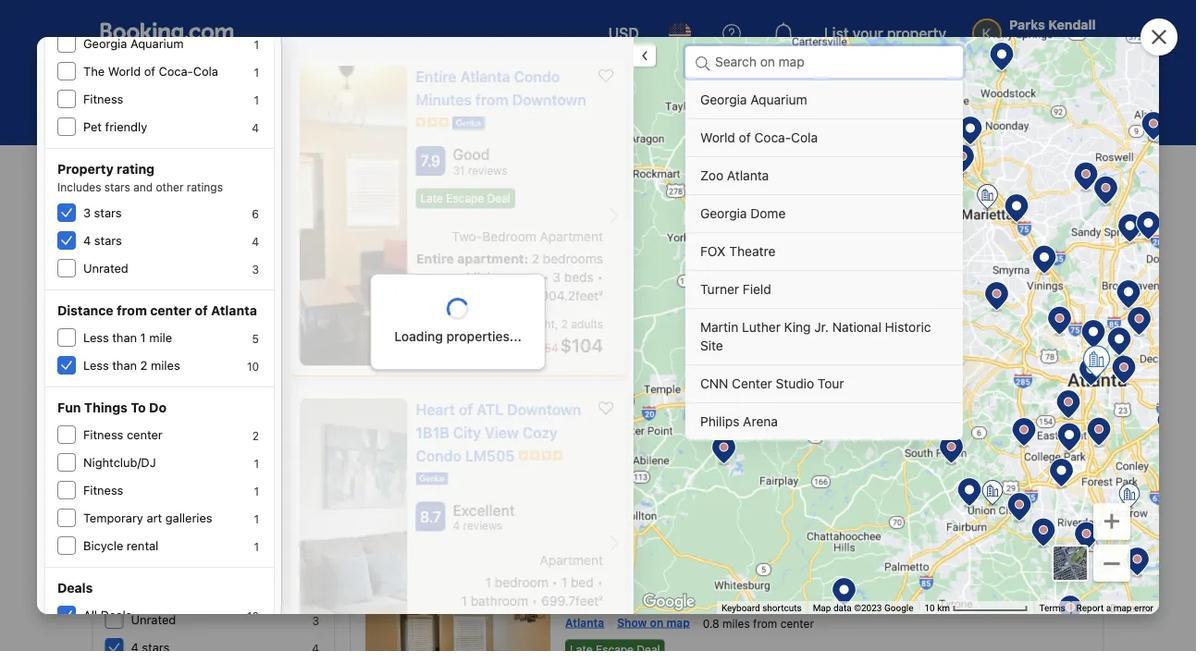 Task type: locate. For each thing, give the bounding box(es) containing it.
1 vertical spatial show on map
[[617, 616, 690, 629]]

1 vertical spatial rentals
[[533, 364, 573, 379]]

show hotels only link
[[739, 364, 843, 379]]

show
[[172, 300, 206, 315], [739, 364, 773, 379], [617, 616, 647, 629]]

your up black
[[358, 364, 385, 379]]

1 vertical spatial adults
[[571, 318, 603, 331]]

good up the search results
[[453, 146, 490, 163]]

1 vertical spatial your
[[468, 315, 500, 333]]

0 horizontal spatial unrated
[[83, 261, 128, 275]]

georgia dome
[[700, 206, 786, 221]]

when
[[479, 451, 511, 466]]

show left hotels
[[739, 364, 773, 379]]

entire left car
[[416, 68, 457, 86]]

condo right car
[[514, 68, 560, 86]]

pet up property
[[83, 120, 102, 134]]

map data ©2023 google
[[813, 603, 913, 614]]

0 vertical spatial show
[[172, 300, 206, 315]]

room down :
[[509, 269, 540, 284]]

1 horizontal spatial aquarium
[[750, 92, 807, 107]]

3 inside 2 bedrooms • 1 living room • 3 beds • 1 bathroom
[[553, 269, 561, 284]]

0 horizontal spatial from
[[117, 303, 147, 318]]

0 vertical spatial room
[[907, 139, 938, 154]]

1 horizontal spatial pet
[[131, 539, 149, 553]]

1 vertical spatial fitness
[[83, 428, 123, 442]]

friendly up very good: 8+
[[153, 539, 195, 553]]

1 horizontal spatial room
[[907, 139, 938, 154]]

search inside button
[[1023, 136, 1081, 158]]

bicycle rental
[[83, 539, 159, 553]]

atlanta right zoo
[[727, 168, 769, 183]]

national
[[832, 320, 881, 335]]

1 horizontal spatial scored 7.9 element
[[1059, 561, 1088, 591]]

world inside map view dialog
[[700, 130, 735, 145]]

your left filters,
[[468, 315, 500, 333]]

less for less than 1 mile
[[83, 331, 109, 345]]

1 vertical spatial good 31 reviews
[[996, 561, 1051, 592]]

available
[[403, 488, 456, 503]]

2023
[[664, 451, 696, 466]]

show on map inside show on map button
[[172, 300, 255, 315]]

1 horizontal spatial coca-
[[754, 130, 791, 145]]

699.7feet²
[[541, 593, 603, 608]]

0 vertical spatial than
[[112, 331, 137, 345]]

world
[[108, 64, 141, 78], [700, 130, 735, 145]]

map up 5
[[228, 300, 255, 315]]

stars down the "home"
[[94, 206, 122, 220]]

2 inside 2 bedrooms • 1 living room • 3 beds • 1 bathroom
[[532, 250, 539, 266]]

unrated down "4 stars" in the top of the page
[[83, 261, 128, 275]]

2 bedrooms • 1 living room • 3 beds • 1 bathroom
[[455, 250, 603, 303]]

1
[[254, 38, 259, 51], [254, 66, 259, 79], [254, 93, 259, 106], [897, 139, 903, 154], [465, 269, 471, 284], [460, 287, 466, 303], [520, 318, 525, 331], [140, 331, 146, 345], [254, 457, 259, 470], [254, 485, 259, 498], [254, 512, 259, 525], [254, 540, 259, 553], [485, 574, 491, 590], [561, 574, 567, 590], [461, 593, 467, 608]]

0 vertical spatial based
[[399, 315, 443, 333]]

0 horizontal spatial good
[[453, 146, 490, 163]]

adults left 0
[[777, 139, 815, 154]]

1 vertical spatial less
[[83, 358, 109, 372]]

2 vertical spatial deals
[[101, 608, 132, 622]]

things
[[84, 400, 128, 415]]

0 vertical spatial cola
[[193, 64, 218, 78]]

2 fitness from the top
[[83, 428, 123, 442]]

entire atlanta condo minutes from downtown link
[[565, 551, 876, 610]]

georgia aquarium up the world of coca-cola at the left top
[[83, 37, 184, 50]]

4 down '6'
[[252, 235, 259, 248]]

entire up 699.7feet²
[[565, 559, 618, 584]]

loading properties...
[[394, 329, 521, 344]]

3 stars
[[83, 206, 122, 220]]

2 less from the top
[[83, 358, 109, 372]]

1 vertical spatial than
[[112, 358, 137, 372]]

properties
[[454, 216, 547, 241]]

less for less than 2 miles
[[83, 358, 109, 372]]

deals up all
[[57, 580, 93, 596]]

stays
[[127, 75, 160, 91]]

scored 8.7 element
[[416, 502, 445, 531]]

map down google image at bottom
[[666, 616, 690, 629]]

rentals
[[487, 75, 528, 91], [533, 364, 573, 379]]

0 vertical spatial good 31 reviews
[[453, 146, 508, 177]]

0 vertical spatial stars
[[104, 180, 130, 193]]

· right children
[[890, 139, 894, 154]]

turner
[[700, 282, 739, 297]]

1 horizontal spatial georgia aquarium
[[700, 92, 807, 107]]

7.9
[[421, 152, 440, 170], [1064, 567, 1083, 585]]

good 31 reviews up the search results
[[453, 146, 508, 177]]

2 · from the left
[[890, 139, 894, 154]]

3
[[83, 206, 91, 220], [252, 263, 259, 276], [553, 269, 561, 284], [312, 512, 319, 525], [312, 614, 319, 627]]

luther
[[742, 320, 781, 335]]

7.9 up 'report'
[[1064, 567, 1083, 585]]

google image
[[638, 590, 699, 614]]

black friday deals image
[[351, 405, 1103, 527]]

1 horizontal spatial good
[[1014, 561, 1051, 579]]

scored 7.9 element up the search results
[[416, 146, 445, 176]]

than down less than 1 mile
[[112, 358, 137, 372]]

0 horizontal spatial condo
[[416, 447, 462, 464]]

your previous filters
[[105, 409, 236, 425]]

• right bed
[[597, 574, 603, 590]]

30%
[[398, 451, 426, 466]]

0 horizontal spatial pet
[[83, 120, 102, 134]]

results up the atlanta: 10 properties found
[[452, 185, 487, 198]]

0 horizontal spatial room
[[509, 269, 540, 284]]

0 vertical spatial good
[[453, 146, 490, 163]]

room inside button
[[907, 139, 938, 154]]

apartment inside two-bedroom apartment entire apartment :
[[540, 228, 603, 244]]

3 down 7
[[312, 614, 319, 627]]

0 vertical spatial adults
[[777, 139, 815, 154]]

data
[[833, 603, 852, 614]]

cola left flights
[[193, 64, 218, 78]]

attractions
[[695, 75, 761, 91]]

7.9 up the search results
[[421, 152, 440, 170]]

results down loading
[[389, 364, 429, 379]]

1 horizontal spatial rentals
[[533, 364, 573, 379]]

$154 $104
[[532, 334, 603, 356]]

stars for 4 stars
[[94, 234, 122, 247]]

4 right 8.7
[[453, 519, 460, 532]]

rentals down $154
[[533, 364, 573, 379]]

jr.
[[814, 320, 829, 335]]

adults
[[777, 139, 815, 154], [571, 318, 603, 331]]

1 horizontal spatial from
[[475, 91, 508, 109]]

0 vertical spatial pet friendly
[[83, 120, 147, 134]]

good
[[453, 146, 490, 163], [1014, 561, 1051, 579]]

2 right ,
[[561, 318, 568, 331]]

a
[[1106, 603, 1111, 614]]

0 horizontal spatial georgia aquarium
[[83, 37, 184, 50]]

map right a
[[1113, 603, 1132, 614]]

1 horizontal spatial adults
[[777, 139, 815, 154]]

list your property link
[[813, 11, 957, 55]]

1 vertical spatial search
[[412, 185, 449, 198]]

cola left 0
[[791, 130, 818, 145]]

2 apartment from the top
[[540, 552, 603, 567]]

+ up the report a map error
[[1103, 501, 1121, 536]]

nov left '29,'
[[615, 451, 639, 466]]

rated excellent element
[[453, 499, 603, 521]]

2 vertical spatial downtown
[[565, 585, 665, 610]]

1 vertical spatial 7.9
[[1064, 567, 1083, 585]]

0 vertical spatial less
[[83, 331, 109, 345]]

stay
[[679, 315, 710, 333]]

1 vertical spatial aquarium
[[750, 92, 807, 107]]

fitness down the
[[83, 92, 123, 106]]

atlanta up google image at bottom
[[623, 559, 688, 584]]

rating
[[117, 161, 155, 177]]

• down bedroom at the left bottom of the page
[[532, 593, 538, 608]]

world of coca-cola link
[[685, 119, 963, 157]]

1 vertical spatial show
[[739, 364, 773, 379]]

entire down two-
[[416, 250, 454, 266]]

show on map down google image at bottom
[[617, 616, 690, 629]]

1 vertical spatial minutes
[[756, 559, 829, 584]]

theatre
[[729, 244, 775, 259]]

nov inside the black friday deals save 30% or more when you book before nov 29, 2023
[[615, 451, 639, 466]]

room
[[907, 139, 938, 154], [509, 269, 540, 284]]

0 vertical spatial search
[[1023, 136, 1081, 158]]

scored 7.9 element
[[416, 146, 445, 176], [1059, 561, 1088, 591]]

friendly up 'rating'
[[105, 120, 147, 134]]

pet friendly
[[83, 120, 147, 134], [131, 539, 195, 553]]

0 horizontal spatial 7.9
[[421, 152, 440, 170]]

0 vertical spatial +
[[359, 75, 367, 91]]

0 vertical spatial minutes
[[416, 91, 472, 109]]

7.9 for rated good element
[[421, 152, 440, 170]]

show up miles
[[172, 300, 206, 315]]

0 horizontal spatial map
[[228, 300, 255, 315]]

other
[[156, 180, 184, 193]]

stars down 'rating'
[[104, 180, 130, 193]]

show down google image at bottom
[[617, 616, 647, 629]]

friday
[[419, 420, 474, 445]]

:
[[524, 250, 528, 266]]

fitness down things
[[83, 428, 123, 442]]

keyboard shortcuts button
[[721, 602, 802, 615]]

nov left the 24
[[511, 139, 535, 154]]

unrated
[[83, 261, 128, 275], [131, 613, 176, 627]]

10 km
[[925, 603, 952, 614]]

by:
[[141, 369, 163, 386]]

3 up 7
[[312, 512, 319, 525]]

georgia aquarium
[[83, 37, 184, 50], [700, 92, 807, 107]]

adults inside the 2 adults · 0 children · 1 room button
[[777, 139, 815, 154]]

apartment inside apartment 1 bedroom • 1 bed • 1 bathroom • 699.7feet²
[[540, 552, 603, 567]]

4 down the 3 stars
[[83, 234, 91, 247]]

1 horizontal spatial deals
[[101, 608, 132, 622]]

cruises
[[589, 75, 634, 91]]

report a map error
[[1076, 603, 1153, 614]]

2 horizontal spatial show
[[739, 364, 773, 379]]

condo inside "heart of atl downtown 1b1b city view cozy condo lm505"
[[416, 447, 462, 464]]

1 vertical spatial deals
[[57, 580, 93, 596]]

2 vertical spatial fitness
[[83, 483, 123, 497]]

2 left save on the left of page
[[312, 438, 319, 451]]

0 horizontal spatial scored 7.9 element
[[416, 146, 445, 176]]

good for rated good element
[[453, 146, 490, 163]]

blue genius logo image
[[452, 117, 485, 129], [452, 117, 485, 129], [416, 472, 448, 485], [416, 472, 448, 485]]

cancellation
[[159, 511, 226, 525]]

+ inside map view dialog
[[1103, 501, 1121, 536]]

1 vertical spatial downtown
[[507, 400, 581, 418]]

room right children
[[907, 139, 938, 154]]

4 down flights
[[252, 121, 259, 134]]

1 horizontal spatial your
[[853, 25, 883, 42]]

show on map up 5
[[172, 300, 255, 315]]

nov left 25
[[608, 139, 632, 154]]

coca- up zoo atlanta
[[754, 130, 791, 145]]

based for based on guest reviews
[[131, 457, 163, 470]]

• right beds
[[597, 269, 603, 284]]

1 vertical spatial unrated
[[131, 613, 176, 627]]

1 horizontal spatial based
[[399, 315, 443, 333]]

fox theatre
[[700, 244, 775, 259]]

2 vertical spatial condo
[[692, 559, 752, 584]]

0 horizontal spatial coca-
[[159, 64, 193, 78]]

america
[[231, 185, 274, 198]]

results for your
[[389, 364, 429, 379]]

31 up the search results
[[453, 164, 465, 177]]

0 horizontal spatial show
[[172, 300, 206, 315]]

flight + hotel link
[[280, 63, 418, 104]]

georgia dome link
[[685, 195, 963, 233]]

deals right all
[[101, 608, 132, 622]]

center up mile
[[150, 303, 192, 318]]

world right the
[[108, 64, 141, 78]]

coca- down booking.com image
[[159, 64, 193, 78]]

than up less than 2 miles
[[112, 331, 137, 345]]

atlanta
[[460, 68, 510, 86], [727, 168, 769, 183], [355, 185, 392, 198], [211, 303, 257, 318], [623, 559, 688, 584], [565, 616, 604, 629]]

1 vertical spatial scored 7.9 element
[[1059, 561, 1088, 591]]

0 vertical spatial condo
[[514, 68, 560, 86]]

0 horizontal spatial good 31 reviews
[[453, 146, 508, 177]]

1 less from the top
[[83, 331, 109, 345]]

apartment up bed
[[540, 552, 603, 567]]

reviews for the rated excellent element
[[463, 519, 503, 532]]

fitness up temporary
[[83, 483, 123, 497]]

0 horizontal spatial ·
[[818, 139, 822, 154]]

less than 2 miles
[[83, 358, 180, 372]]

georgia aquarium link
[[685, 81, 963, 119]]

mile
[[149, 331, 172, 345]]

10 inside button
[[925, 603, 935, 614]]

rated good element
[[453, 143, 603, 166]]

31 up '10 km' button
[[996, 579, 1008, 592]]

reviews
[[468, 164, 508, 177], [215, 457, 255, 470], [463, 519, 503, 532], [1012, 579, 1051, 592]]

0 horizontal spatial deals
[[57, 580, 93, 596]]

bathroom inside 2 bedrooms • 1 living room • 3 beds • 1 bathroom
[[470, 287, 527, 303]]

on
[[209, 300, 225, 315], [447, 315, 465, 333], [825, 315, 843, 333], [166, 457, 179, 470], [650, 616, 663, 629]]

0 horizontal spatial results
[[389, 364, 429, 379]]

show on map
[[172, 300, 255, 315], [617, 616, 690, 629]]

1 vertical spatial georgia aquarium
[[700, 92, 807, 107]]

bathroom inside apartment 1 bedroom • 1 bed • 1 bathroom • 699.7feet²
[[471, 593, 528, 608]]

very good: 8+
[[131, 567, 212, 580]]

9+
[[196, 437, 211, 451]]

good element
[[996, 559, 1051, 581]]

fun things to do
[[57, 400, 166, 415]]

your
[[358, 364, 385, 379], [105, 409, 134, 425]]

condo down 1b1b
[[416, 447, 462, 464]]

philips arena link
[[685, 403, 963, 440]]

aquarium up the world of coca-cola at the left top
[[130, 37, 184, 50]]

unrated down very
[[131, 613, 176, 627]]

sat,
[[581, 139, 605, 154]]

1 vertical spatial stars
[[94, 206, 122, 220]]

atlanta up 5
[[211, 303, 257, 318]]

search
[[1023, 136, 1081, 158], [412, 185, 449, 198]]

1 vertical spatial +
[[1103, 501, 1121, 536]]

fitness
[[83, 92, 123, 106], [83, 428, 123, 442], [83, 483, 123, 497]]

1 vertical spatial map
[[1113, 603, 1132, 614]]

rentals right car
[[487, 75, 528, 91]]

your
[[853, 25, 883, 42], [468, 315, 500, 333]]

based down wonderful:
[[131, 457, 163, 470]]

0 vertical spatial your
[[853, 25, 883, 42]]

less down distance
[[83, 331, 109, 345]]

1 apartment from the top
[[540, 228, 603, 244]]

center down previous
[[127, 428, 163, 442]]

0 horizontal spatial based
[[131, 457, 163, 470]]

good for good element
[[1014, 561, 1051, 579]]

includes
[[57, 180, 101, 193]]

1 vertical spatial condo
[[416, 447, 462, 464]]

1 vertical spatial friendly
[[153, 539, 195, 553]]

1 vertical spatial good
[[1014, 561, 1051, 579]]

based for based on your filters, 99% of places to stay are unavailable on our site.
[[399, 315, 443, 333]]

1 horizontal spatial unrated
[[131, 613, 176, 627]]

pet down free
[[131, 539, 149, 553]]

2 vertical spatial stars
[[94, 234, 122, 247]]

good 31 reviews for good element
[[996, 561, 1051, 592]]

world of coca-cola
[[700, 130, 818, 145]]

1 vertical spatial results
[[389, 364, 429, 379]]

georgia link
[[294, 183, 335, 200]]

progress bar
[[446, 297, 470, 321]]

miles
[[151, 358, 180, 372]]

from down car rentals
[[475, 91, 508, 109]]

2 than from the top
[[112, 358, 137, 372]]

atlanta inside map view dialog
[[727, 168, 769, 183]]

reviews down excellent
[[463, 519, 503, 532]]

0 vertical spatial 7.9
[[421, 152, 440, 170]]

reviews down fri,
[[468, 164, 508, 177]]

0 vertical spatial friendly
[[105, 120, 147, 134]]

from up less than 1 mile
[[117, 303, 147, 318]]

entire atlanta condo minutes from downtown
[[416, 68, 586, 109], [565, 559, 876, 610]]

0 vertical spatial apartment
[[540, 228, 603, 244]]

0 vertical spatial 31
[[453, 164, 465, 177]]

1 than from the top
[[112, 331, 137, 345]]

0 vertical spatial results
[[452, 185, 487, 198]]

list your property
[[824, 25, 946, 42]]

georgia up the
[[83, 37, 127, 50]]

reviews for good element
[[1012, 579, 1051, 592]]

stars down the 3 stars
[[94, 234, 122, 247]]

car
[[463, 75, 484, 91]]

+ left hotel
[[359, 75, 367, 91]]

black friday deals save 30% or more when you book before nov 29, 2023
[[365, 420, 696, 466]]

2 horizontal spatial from
[[834, 559, 876, 584]]

list
[[824, 25, 849, 42]]

your results include vacation rentals with similar quality ratings. show hotels only
[[358, 364, 843, 379]]

similar
[[605, 364, 644, 379]]

your up fitness center
[[105, 409, 134, 425]]

minutes down car
[[416, 91, 472, 109]]

nov
[[511, 139, 535, 154], [608, 139, 632, 154], [615, 451, 639, 466]]

2 right :
[[532, 250, 539, 266]]

reviews inside excellent 4 reviews
[[463, 519, 503, 532]]

coca-
[[159, 64, 193, 78], [754, 130, 791, 145]]

minutes up 'shortcuts'
[[756, 559, 829, 584]]

georgia aquarium down attractions
[[700, 92, 807, 107]]

good 31 reviews up terms
[[996, 561, 1051, 592]]

based up include
[[399, 315, 443, 333]]

1b1b
[[416, 423, 449, 441]]



Task type: describe. For each thing, give the bounding box(es) containing it.
the world of coca-cola
[[83, 64, 218, 78]]

reviews for rated good element
[[468, 164, 508, 177]]

1 horizontal spatial map
[[666, 616, 690, 629]]

0 horizontal spatial adults
[[571, 318, 603, 331]]

0 horizontal spatial rentals
[[487, 75, 528, 91]]

1 vertical spatial pet
[[131, 539, 149, 553]]

turner field link
[[685, 271, 963, 309]]

downtown inside "heart of atl downtown 1b1b city view cozy condo lm505"
[[507, 400, 581, 418]]

1 inside button
[[897, 139, 903, 154]]

3 fitness from the top
[[83, 483, 123, 497]]

flights
[[221, 75, 261, 91]]

nov for sat,
[[608, 139, 632, 154]]

cruises link
[[548, 63, 650, 104]]

error
[[1134, 603, 1153, 614]]

than for 1
[[112, 331, 137, 345]]

property
[[57, 161, 113, 177]]

see
[[377, 488, 400, 503]]

2 left miles
[[140, 358, 147, 372]]

0 horizontal spatial your
[[468, 315, 500, 333]]

filters
[[196, 409, 236, 425]]

good:
[[159, 567, 193, 580]]

coca- inside map view dialog
[[754, 130, 791, 145]]

united states of america link
[[143, 183, 274, 200]]

two-
[[452, 228, 482, 244]]

night
[[528, 318, 555, 331]]

entire inside two-bedroom apartment entire apartment :
[[416, 250, 454, 266]]

filter by:
[[100, 369, 163, 386]]

• up 904.2feet²
[[543, 269, 549, 284]]

philips arena
[[700, 414, 778, 429]]

cozy
[[522, 423, 558, 441]]

1 night , 2 adults
[[520, 318, 603, 331]]

2 vertical spatial from
[[834, 559, 876, 584]]

search for search
[[1023, 136, 1081, 158]]

georgia up fox
[[700, 206, 747, 221]]

aquarium inside map view dialog
[[750, 92, 807, 107]]

good 31 reviews for rated good element
[[453, 146, 508, 177]]

of inside map view dialog
[[739, 130, 751, 145]]

0 vertical spatial entire atlanta condo minutes from downtown
[[416, 68, 586, 109]]

show inside button
[[172, 300, 206, 315]]

99%
[[554, 315, 589, 333]]

georgia down attractions
[[700, 92, 747, 107]]

search results updated. atlanta: 10 properties found. applied filters: 4 stars, 3 stars, less than 2 miles, all deals. element
[[350, 216, 1104, 241]]

scored 7.9 element for good element
[[1059, 561, 1088, 591]]

0 vertical spatial aquarium
[[130, 37, 184, 50]]

with
[[577, 364, 602, 379]]

stays link
[[86, 63, 176, 104]]

georgia left atlanta link
[[294, 185, 335, 198]]

map inside show on map button
[[228, 300, 255, 315]]

on inside button
[[209, 300, 225, 315]]

two-bedroom apartment entire apartment :
[[416, 228, 603, 266]]

nov for fri,
[[511, 139, 535, 154]]

31 for good element
[[996, 579, 1008, 592]]

0 horizontal spatial minutes
[[416, 91, 472, 109]]

airport taxis
[[822, 75, 895, 91]]

3 down '6'
[[252, 263, 259, 276]]

map
[[813, 603, 831, 614]]

attractions link
[[654, 63, 776, 104]]

3 down includes
[[83, 206, 91, 220]]

0 vertical spatial georgia aquarium
[[83, 37, 184, 50]]

0 vertical spatial unrated
[[83, 261, 128, 275]]

home link
[[92, 183, 123, 200]]

and
[[133, 180, 153, 193]]

10 km button
[[919, 601, 1034, 615]]

$104
[[560, 334, 603, 356]]

reviews right guest
[[215, 457, 255, 470]]

wonderful: 9+
[[131, 437, 211, 451]]

2 left see
[[312, 485, 319, 498]]

found
[[552, 216, 605, 241]]

7.9 for good element
[[1064, 567, 1083, 585]]

1 horizontal spatial friendly
[[153, 539, 195, 553]]

or
[[429, 451, 441, 466]]

arena
[[743, 414, 778, 429]]

1 horizontal spatial show
[[617, 616, 647, 629]]

philips
[[700, 414, 739, 429]]

black
[[365, 420, 414, 445]]

site.
[[874, 315, 905, 333]]

bedroom
[[495, 574, 548, 590]]

1 vertical spatial from
[[117, 303, 147, 318]]

1 vertical spatial pet friendly
[[131, 539, 195, 553]]

city
[[453, 423, 481, 441]]

deals inside the black friday deals save 30% or more when you book before nov 29, 2023
[[479, 420, 529, 445]]

fri, nov 24 button
[[481, 130, 562, 164]]

room inside 2 bedrooms • 1 living room • 3 beds • 1 bathroom
[[509, 269, 540, 284]]

car rentals link
[[421, 63, 544, 104]]

dome
[[750, 206, 786, 221]]

fitness center
[[83, 428, 163, 442]]

hotel
[[370, 75, 402, 91]]

5
[[252, 332, 259, 345]]

home
[[92, 185, 123, 198]]

0 horizontal spatial cola
[[193, 64, 218, 78]]

vacation
[[479, 364, 529, 379]]

0 vertical spatial center
[[150, 303, 192, 318]]

0 vertical spatial entire
[[416, 68, 457, 86]]

shortcuts
[[762, 603, 802, 614]]

flights link
[[179, 63, 277, 104]]

atlanta link
[[355, 183, 392, 200]]

cnn
[[700, 376, 728, 391]]

+ _
[[1103, 501, 1121, 568]]

fri, nov 24
[[488, 139, 555, 154]]

booking.com image
[[100, 22, 234, 44]]

atlanta up fri,
[[460, 68, 510, 86]]

report a map error link
[[1076, 603, 1153, 614]]

4 inside excellent 4 reviews
[[453, 519, 460, 532]]

site
[[700, 338, 723, 353]]

places
[[611, 315, 658, 333]]

stars inside the property rating includes stars and other ratings
[[104, 180, 130, 193]]

zoo atlanta
[[700, 168, 769, 183]]

book
[[539, 451, 569, 466]]

0
[[825, 139, 834, 154]]

map region
[[632, 0, 1196, 636]]

only
[[817, 364, 843, 379]]

excellent
[[453, 501, 515, 519]]

1 · from the left
[[818, 139, 822, 154]]

cola inside map view dialog
[[791, 130, 818, 145]]

temporary art galleries
[[83, 511, 212, 525]]

minutes inside the entire atlanta condo minutes from downtown link
[[756, 559, 829, 584]]

4 stars
[[83, 234, 122, 247]]

your for your previous filters
[[105, 409, 134, 425]]

atlanta up atlanta:
[[355, 185, 392, 198]]

turner field
[[700, 282, 771, 297]]

of inside "heart of atl downtown 1b1b city view cozy condo lm505"
[[459, 400, 473, 418]]

results for search
[[452, 185, 487, 198]]

1 vertical spatial center
[[127, 428, 163, 442]]

map view dialog
[[632, 0, 1196, 636]]

beds
[[564, 269, 594, 284]]

than for 2
[[112, 358, 137, 372]]

8.7
[[420, 508, 441, 525]]

taxis
[[867, 75, 895, 91]]

1 horizontal spatial condo
[[514, 68, 560, 86]]

0 horizontal spatial friendly
[[105, 120, 147, 134]]

previous
[[137, 409, 193, 425]]

scored 7.9 element for rated good element
[[416, 146, 445, 176]]

2 inside button
[[766, 139, 773, 154]]

martin luther king jr. national historic site
[[700, 320, 931, 353]]

1 horizontal spatial show on map
[[617, 616, 690, 629]]

bicycle
[[83, 539, 123, 553]]

0 horizontal spatial world
[[108, 64, 141, 78]]

distance
[[57, 303, 113, 318]]

georgia aquarium inside map view dialog
[[700, 92, 807, 107]]

sat, nov 25
[[581, 139, 652, 154]]

fri,
[[488, 139, 508, 154]]

0 vertical spatial downtown
[[512, 91, 586, 109]]

fun
[[57, 400, 81, 415]]

very
[[131, 567, 156, 580]]

4 up 7
[[312, 540, 319, 553]]

report
[[1076, 603, 1104, 614]]

field
[[743, 282, 771, 297]]

atlanta:
[[350, 216, 421, 241]]

0 horizontal spatial +
[[359, 75, 367, 91]]

0 vertical spatial pet
[[83, 120, 102, 134]]

to
[[131, 400, 146, 415]]

0 vertical spatial from
[[475, 91, 508, 109]]

• left living
[[455, 269, 461, 284]]

1 fitness from the top
[[83, 92, 123, 106]]

_ link
[[1093, 533, 1130, 582]]

atlanta down 699.7feet²
[[565, 616, 604, 629]]

your for your results include vacation rentals with similar quality ratings. show hotels only
[[358, 364, 385, 379]]

stars for 3 stars
[[94, 206, 122, 220]]

fox
[[700, 244, 726, 259]]

2 right 9+
[[252, 429, 259, 442]]

map inside map view dialog
[[1113, 603, 1132, 614]]

do
[[149, 400, 166, 415]]

0 vertical spatial coca-
[[159, 64, 193, 78]]

• up 699.7feet²
[[552, 574, 558, 590]]

zoo atlanta link
[[685, 157, 963, 195]]

31 for rated good element
[[453, 164, 465, 177]]

view
[[485, 423, 519, 441]]

Search on map search field
[[685, 46, 963, 78]]

bedrooms
[[543, 250, 603, 266]]

2 vertical spatial entire
[[565, 559, 618, 584]]

search for search results
[[412, 185, 449, 198]]

states
[[181, 185, 214, 198]]

1 vertical spatial entire atlanta condo minutes from downtown
[[565, 559, 876, 610]]

your inside list your property link
[[853, 25, 883, 42]]



Task type: vqa. For each thing, say whether or not it's contained in the screenshot.
the 17 January 2024 OPTION
no



